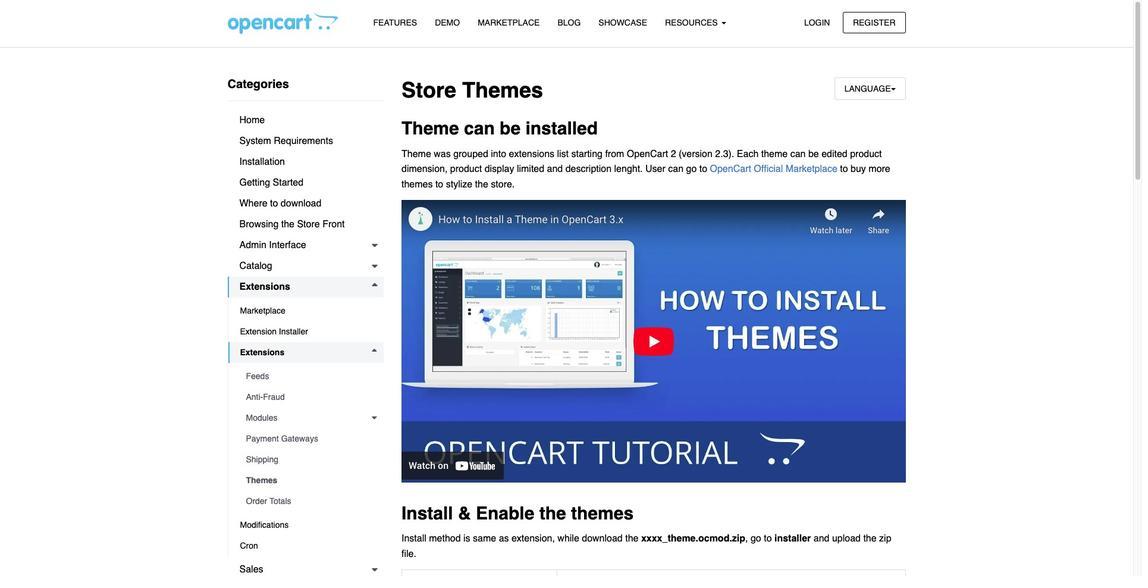 Task type: locate. For each thing, give the bounding box(es) containing it.
0 horizontal spatial themes
[[402, 179, 433, 190]]

front
[[323, 219, 345, 230]]

0 vertical spatial marketplace link
[[469, 13, 549, 33]]

installation link
[[228, 152, 384, 173]]

order totals
[[246, 496, 291, 506]]

to left stylize
[[436, 179, 444, 190]]

can down the 2
[[669, 164, 684, 175]]

download right while
[[582, 533, 623, 544]]

into
[[491, 149, 507, 159]]

blog
[[558, 18, 581, 27]]

as
[[499, 533, 509, 544]]

install method is same as extension, while download the xxxx_theme.ocmod.zip , go to installer
[[402, 533, 812, 544]]

buy
[[851, 164, 867, 175]]

edited
[[822, 149, 848, 159]]

2 theme from the top
[[402, 149, 431, 159]]

0 horizontal spatial and
[[547, 164, 563, 175]]

extensions for marketplace
[[240, 282, 290, 292]]

0 horizontal spatial opencart
[[627, 149, 669, 159]]

1 horizontal spatial download
[[582, 533, 623, 544]]

install up method at the bottom left
[[402, 503, 453, 524]]

features
[[374, 18, 417, 27]]

0 vertical spatial store
[[402, 78, 457, 102]]

themes up theme can be installed
[[463, 78, 544, 102]]

extensions link up 'feeds' "link"
[[228, 342, 384, 363]]

0 horizontal spatial go
[[687, 164, 697, 175]]

to inside theme was grouped into extensions list starting from opencart 2 (version 2.3). each theme can be edited product dimension, product display limited and description lenght. user can go to
[[700, 164, 708, 175]]

0 vertical spatial install
[[402, 503, 453, 524]]

theme
[[402, 118, 459, 139], [402, 149, 431, 159]]

0 vertical spatial download
[[281, 198, 322, 209]]

2 horizontal spatial can
[[791, 149, 806, 159]]

go right ,
[[751, 533, 762, 544]]

be
[[500, 118, 521, 139], [809, 149, 819, 159]]

download down the getting started link
[[281, 198, 322, 209]]

cron link
[[228, 536, 384, 557]]

can up grouped
[[464, 118, 495, 139]]

0 horizontal spatial download
[[281, 198, 322, 209]]

1 vertical spatial store
[[297, 219, 320, 230]]

getting
[[240, 177, 270, 188]]

opencart official marketplace
[[710, 164, 838, 175]]

extensions down extension
[[240, 348, 285, 357]]

extensions link
[[228, 277, 384, 298], [228, 342, 384, 363]]

showcase
[[599, 18, 648, 27]]

feeds
[[246, 371, 269, 381]]

themes inside the to buy more themes to stylize the store.
[[402, 179, 433, 190]]

started
[[273, 177, 304, 188]]

1 theme from the top
[[402, 118, 459, 139]]

opencart
[[627, 149, 669, 159], [710, 164, 752, 175]]

to buy more themes to stylize the store.
[[402, 164, 891, 190]]

home
[[240, 115, 265, 126]]

be inside theme was grouped into extensions list starting from opencart 2 (version 2.3). each theme can be edited product dimension, product display limited and description lenght. user can go to
[[809, 149, 819, 159]]

shipping
[[246, 455, 279, 464]]

opencart official marketplace link
[[710, 164, 838, 175]]

and down list
[[547, 164, 563, 175]]

theme for theme can be installed
[[402, 118, 459, 139]]

admin
[[240, 240, 267, 251]]

extensions
[[509, 149, 555, 159]]

install up the file.
[[402, 533, 427, 544]]

cron
[[240, 541, 258, 551]]

1 vertical spatial and
[[814, 533, 830, 544]]

from
[[606, 149, 625, 159]]

opencart down the 2.3).
[[710, 164, 752, 175]]

product up 'buy'
[[851, 149, 882, 159]]

extensions link down admin interface link
[[228, 277, 384, 298]]

1 vertical spatial opencart
[[710, 164, 752, 175]]

1 install from the top
[[402, 503, 453, 524]]

and inside and upload the zip file.
[[814, 533, 830, 544]]

be up into
[[500, 118, 521, 139]]

1 vertical spatial install
[[402, 533, 427, 544]]

the inside the to buy more themes to stylize the store.
[[475, 179, 489, 190]]

install for install & enable the themes
[[402, 503, 453, 524]]

getting started link
[[228, 173, 384, 193]]

enable
[[476, 503, 535, 524]]

1 horizontal spatial marketplace link
[[469, 13, 549, 33]]

0 vertical spatial theme
[[402, 118, 459, 139]]

features link
[[365, 13, 426, 33]]

themes
[[463, 78, 544, 102], [246, 476, 278, 485]]

lenght.
[[615, 164, 643, 175]]

0 vertical spatial and
[[547, 164, 563, 175]]

go
[[687, 164, 697, 175], [751, 533, 762, 544]]

1 horizontal spatial be
[[809, 149, 819, 159]]

extensions for feeds
[[240, 348, 285, 357]]

1 horizontal spatial themes
[[571, 503, 634, 524]]

0 vertical spatial product
[[851, 149, 882, 159]]

stylize
[[446, 179, 473, 190]]

themes down shipping
[[246, 476, 278, 485]]

1 horizontal spatial and
[[814, 533, 830, 544]]

themes link
[[234, 470, 384, 491]]

0 vertical spatial themes
[[402, 179, 433, 190]]

0 horizontal spatial themes
[[246, 476, 278, 485]]

login
[[805, 18, 831, 27]]

be left edited
[[809, 149, 819, 159]]

file.
[[402, 549, 417, 559]]

gateways
[[281, 434, 318, 443]]

product
[[851, 149, 882, 159], [450, 164, 482, 175]]

store.
[[491, 179, 515, 190]]

grouped
[[454, 149, 489, 159]]

1 vertical spatial be
[[809, 149, 819, 159]]

1 vertical spatial theme
[[402, 149, 431, 159]]

installer
[[279, 327, 308, 336]]

install for install method is same as extension, while download the xxxx_theme.ocmod.zip , go to installer
[[402, 533, 427, 544]]

theme inside theme was grouped into extensions list starting from opencart 2 (version 2.3). each theme can be edited product dimension, product display limited and description lenght. user can go to
[[402, 149, 431, 159]]

1 horizontal spatial opencart
[[710, 164, 752, 175]]

modifications
[[240, 520, 289, 530]]

2 install from the top
[[402, 533, 427, 544]]

1 horizontal spatial can
[[669, 164, 684, 175]]

0 vertical spatial marketplace
[[478, 18, 540, 27]]

description
[[566, 164, 612, 175]]

and upload the zip file.
[[402, 533, 892, 559]]

marketplace link
[[469, 13, 549, 33], [228, 301, 384, 321]]

installed
[[526, 118, 598, 139]]

to down (version at right
[[700, 164, 708, 175]]

1 vertical spatial marketplace link
[[228, 301, 384, 321]]

0 vertical spatial extensions link
[[228, 277, 384, 298]]

0 horizontal spatial marketplace link
[[228, 301, 384, 321]]

each
[[737, 149, 759, 159]]

2.3).
[[716, 149, 735, 159]]

1 vertical spatial extensions link
[[228, 342, 384, 363]]

0 vertical spatial extensions
[[240, 282, 290, 292]]

extensions down catalog
[[240, 282, 290, 292]]

install & enable the themes
[[402, 503, 634, 524]]

0 vertical spatial opencart
[[627, 149, 669, 159]]

marketplace
[[478, 18, 540, 27], [786, 164, 838, 175], [240, 306, 286, 315]]

product down grouped
[[450, 164, 482, 175]]

download
[[281, 198, 322, 209], [582, 533, 623, 544]]

installation
[[240, 157, 285, 167]]

themes down the dimension, at the left of page
[[402, 179, 433, 190]]

1 vertical spatial can
[[791, 149, 806, 159]]

1 vertical spatial go
[[751, 533, 762, 544]]

0 horizontal spatial be
[[500, 118, 521, 139]]

language
[[845, 84, 891, 93]]

1 vertical spatial themes
[[571, 503, 634, 524]]

themes
[[402, 179, 433, 190], [571, 503, 634, 524]]

blog link
[[549, 13, 590, 33]]

to right ,
[[764, 533, 772, 544]]

admin interface link
[[228, 235, 384, 256]]

getting started
[[240, 177, 304, 188]]

theme
[[762, 149, 788, 159]]

and inside theme was grouped into extensions list starting from opencart 2 (version 2.3). each theme can be edited product dimension, product display limited and description lenght. user can go to
[[547, 164, 563, 175]]

can right the theme on the top of the page
[[791, 149, 806, 159]]

anti-
[[246, 392, 263, 402]]

catalog link
[[228, 256, 384, 277]]

theme up was
[[402, 118, 459, 139]]

to right where
[[270, 198, 278, 209]]

demo link
[[426, 13, 469, 33]]

2 horizontal spatial marketplace
[[786, 164, 838, 175]]

1 vertical spatial extensions
[[240, 348, 285, 357]]

and left upload
[[814, 533, 830, 544]]

1 vertical spatial themes
[[246, 476, 278, 485]]

1 horizontal spatial themes
[[463, 78, 544, 102]]

admin interface
[[240, 240, 306, 251]]

2 vertical spatial can
[[669, 164, 684, 175]]

0 vertical spatial go
[[687, 164, 697, 175]]

1 vertical spatial product
[[450, 164, 482, 175]]

to
[[700, 164, 708, 175], [841, 164, 849, 175], [436, 179, 444, 190], [270, 198, 278, 209], [764, 533, 772, 544]]

theme up the dimension, at the left of page
[[402, 149, 431, 159]]

(version
[[679, 149, 713, 159]]

go down (version at right
[[687, 164, 697, 175]]

can
[[464, 118, 495, 139], [791, 149, 806, 159], [669, 164, 684, 175]]

was
[[434, 149, 451, 159]]

themes up install method is same as extension, while download the xxxx_theme.ocmod.zip , go to installer
[[571, 503, 634, 524]]

1 horizontal spatial marketplace
[[478, 18, 540, 27]]

showcase link
[[590, 13, 657, 33]]

opencart up user at the right
[[627, 149, 669, 159]]

2 vertical spatial marketplace
[[240, 306, 286, 315]]

and
[[547, 164, 563, 175], [814, 533, 830, 544]]

0 horizontal spatial can
[[464, 118, 495, 139]]



Task type: vqa. For each thing, say whether or not it's contained in the screenshot.
the default
no



Task type: describe. For each thing, give the bounding box(es) containing it.
1 vertical spatial download
[[582, 533, 623, 544]]

0 vertical spatial be
[[500, 118, 521, 139]]

1 vertical spatial marketplace
[[786, 164, 838, 175]]

modules
[[246, 413, 278, 423]]

0 horizontal spatial product
[[450, 164, 482, 175]]

language button
[[835, 77, 906, 100]]

home link
[[228, 110, 384, 131]]

system requirements link
[[228, 131, 384, 152]]

order totals link
[[234, 491, 384, 512]]

installer
[[775, 533, 812, 544]]

go inside theme was grouped into extensions list starting from opencart 2 (version 2.3). each theme can be edited product dimension, product display limited and description lenght. user can go to
[[687, 164, 697, 175]]

limited
[[517, 164, 545, 175]]

system requirements
[[240, 136, 333, 146]]

&
[[458, 503, 471, 524]]

extension,
[[512, 533, 555, 544]]

categories
[[228, 77, 289, 91]]

payment gateways
[[246, 434, 318, 443]]

fraud
[[263, 392, 285, 402]]

totals
[[270, 496, 291, 506]]

more
[[869, 164, 891, 175]]

anti-fraud
[[246, 392, 285, 402]]

resources
[[665, 18, 721, 27]]

0 horizontal spatial store
[[297, 219, 320, 230]]

theme can be installed
[[402, 118, 598, 139]]

store themes
[[402, 78, 544, 102]]

opencart inside theme was grouped into extensions list starting from opencart 2 (version 2.3). each theme can be edited product dimension, product display limited and description lenght. user can go to
[[627, 149, 669, 159]]

to left 'buy'
[[841, 164, 849, 175]]

shipping link
[[234, 449, 384, 470]]

payment gateways link
[[234, 429, 384, 449]]

theme was grouped into extensions list starting from opencart 2 (version 2.3). each theme can be edited product dimension, product display limited and description lenght. user can go to
[[402, 149, 882, 175]]

the inside and upload the zip file.
[[864, 533, 877, 544]]

where to download
[[240, 198, 322, 209]]

extension installer
[[240, 327, 308, 336]]

official
[[754, 164, 783, 175]]

modules link
[[234, 408, 384, 429]]

method
[[429, 533, 461, 544]]

display
[[485, 164, 515, 175]]

sales
[[240, 564, 263, 575]]

user
[[646, 164, 666, 175]]

browsing the store front
[[240, 219, 345, 230]]

same
[[473, 533, 497, 544]]

1 horizontal spatial store
[[402, 78, 457, 102]]

where to download link
[[228, 193, 384, 214]]

register link
[[843, 12, 906, 33]]

requirements
[[274, 136, 333, 146]]

list
[[557, 149, 569, 159]]

starting
[[572, 149, 603, 159]]

,
[[746, 533, 749, 544]]

0 vertical spatial can
[[464, 118, 495, 139]]

extensions link for feeds
[[228, 342, 384, 363]]

2
[[671, 149, 677, 159]]

is
[[464, 533, 471, 544]]

extensions link for marketplace
[[228, 277, 384, 298]]

1 horizontal spatial go
[[751, 533, 762, 544]]

catalog
[[240, 261, 272, 271]]

xxxx_theme.ocmod.zip
[[642, 533, 746, 544]]

demo
[[435, 18, 460, 27]]

feeds link
[[234, 366, 384, 387]]

0 vertical spatial themes
[[463, 78, 544, 102]]

theme for theme was grouped into extensions list starting from opencart 2 (version 2.3). each theme can be edited product dimension, product display limited and description lenght. user can go to
[[402, 149, 431, 159]]

while
[[558, 533, 580, 544]]

login link
[[795, 12, 841, 33]]

browsing
[[240, 219, 279, 230]]

sales link
[[228, 560, 384, 576]]

0 horizontal spatial marketplace
[[240, 306, 286, 315]]

upload
[[833, 533, 861, 544]]

themes inside 'link'
[[246, 476, 278, 485]]

where
[[240, 198, 268, 209]]

browsing the store front link
[[228, 214, 384, 235]]

opencart - open source shopping cart solution image
[[228, 13, 338, 34]]

1 horizontal spatial product
[[851, 149, 882, 159]]

anti-fraud link
[[234, 387, 384, 408]]

interface
[[269, 240, 306, 251]]

register
[[854, 18, 896, 27]]

extension
[[240, 327, 277, 336]]

resources link
[[657, 13, 735, 33]]

order
[[246, 496, 267, 506]]

dimension,
[[402, 164, 448, 175]]

payment
[[246, 434, 279, 443]]



